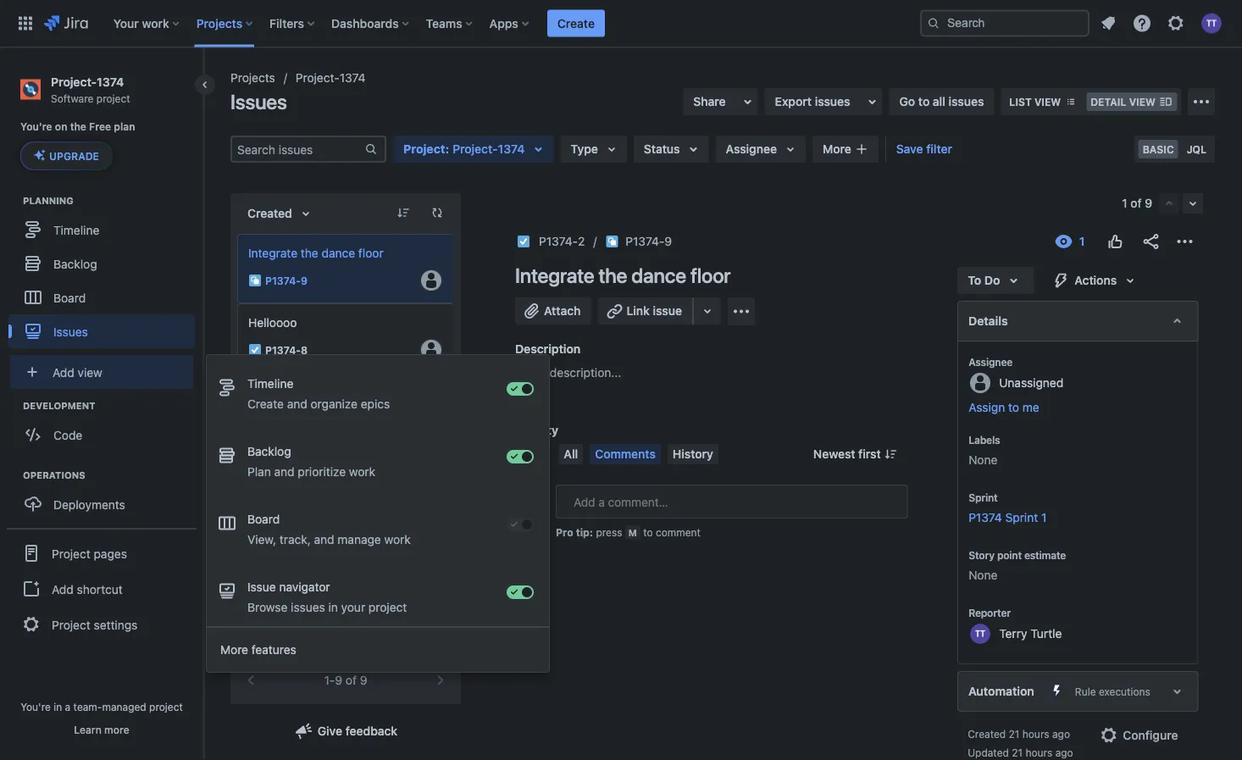 Task type: describe. For each thing, give the bounding box(es) containing it.
actions button
[[1041, 267, 1151, 294]]

reporter pin to top. only you can see pinned fields. image
[[1014, 606, 1028, 619]]

features
[[252, 643, 296, 657]]

status
[[644, 142, 680, 156]]

order by image
[[296, 203, 316, 224]]

updated
[[968, 747, 1009, 758]]

p1374
[[968, 511, 1002, 525]]

more for more
[[823, 142, 851, 156]]

dance inside the subtask element
[[322, 246, 355, 260]]

1374 for project-1374
[[340, 71, 366, 85]]

view for add view
[[78, 365, 102, 379]]

actions image
[[1175, 231, 1195, 252]]

type button
[[560, 136, 627, 163]]

track,
[[280, 533, 311, 547]]

0 horizontal spatial sprint
[[968, 492, 998, 503]]

projects for "projects" popup button
[[196, 16, 242, 30]]

project-1374
[[296, 71, 366, 85]]

floor inside the subtask element
[[358, 246, 384, 260]]

you're on the free plan
[[20, 121, 135, 132]]

view for list view
[[1035, 96, 1061, 108]]

prioritize
[[298, 465, 346, 479]]

created for created
[[247, 206, 292, 220]]

none inside labels none
[[968, 453, 997, 467]]

2 vertical spatial to
[[643, 526, 653, 538]]

configure link
[[1089, 722, 1188, 749]]

comments
[[595, 447, 656, 461]]

create button
[[547, 10, 605, 37]]

free
[[89, 121, 111, 132]]

automation element
[[957, 671, 1198, 712]]

add for add a description...
[[515, 366, 537, 380]]

0 vertical spatial integrate
[[248, 246, 298, 260]]

upgrade button
[[21, 143, 112, 170]]

tip:
[[576, 526, 593, 538]]

p1374-2
[[539, 234, 585, 248]]

add for add shortcut
[[52, 582, 74, 596]]

go to all issues
[[900, 94, 984, 108]]

p1374-8
[[265, 344, 308, 356]]

project settings link
[[7, 606, 197, 643]]

operations group
[[8, 469, 203, 526]]

issue
[[653, 304, 682, 318]]

epic element
[[237, 373, 454, 442]]

detail view
[[1091, 96, 1156, 108]]

managed
[[102, 701, 146, 713]]

go to all issues link
[[889, 88, 994, 115]]

task image
[[517, 235, 531, 248]]

work inside dropdown button
[[142, 16, 169, 30]]

development group
[[8, 399, 203, 457]]

1 vertical spatial hours
[[1025, 747, 1052, 758]]

to do
[[968, 273, 1000, 287]]

Search field
[[920, 10, 1090, 37]]

operations
[[23, 470, 85, 481]]

m
[[629, 527, 637, 538]]

project pages link
[[7, 535, 197, 572]]

code
[[53, 428, 82, 442]]

browse
[[247, 600, 288, 614]]

point
[[997, 549, 1022, 561]]

rule
[[1075, 686, 1096, 697]]

assign to me button
[[968, 399, 1180, 416]]

teams
[[426, 16, 462, 30]]

and inside board view, track, and manage work
[[314, 533, 334, 547]]

filters
[[270, 16, 304, 30]]

primary element
[[10, 0, 920, 47]]

0 vertical spatial integrate the dance floor
[[248, 246, 384, 260]]

apps button
[[484, 10, 535, 37]]

list
[[1010, 96, 1032, 108]]

error
[[287, 524, 314, 538]]

help image
[[1132, 13, 1153, 33]]

project : project-1374
[[403, 142, 525, 156]]

p1374- right task icon
[[539, 234, 578, 248]]

share image
[[1141, 231, 1161, 252]]

and for timeline
[[287, 397, 307, 411]]

2 none from the top
[[968, 568, 997, 582]]

helloooo
[[248, 316, 297, 330]]

backlog plan and prioritize work
[[247, 444, 375, 479]]

more button
[[813, 136, 879, 163]]

backlog link
[[8, 247, 195, 281]]

operations image
[[3, 465, 23, 486]]

issue navigator browse issues in your project
[[247, 580, 407, 614]]

your work
[[113, 16, 169, 30]]

1 vertical spatial p1374-9
[[265, 275, 308, 286]]

more features
[[220, 643, 296, 657]]

link issue button
[[598, 297, 694, 325]]

issues inside planning group
[[53, 324, 88, 338]]

0 vertical spatial a
[[540, 366, 547, 380]]

1 horizontal spatial issues
[[231, 90, 287, 114]]

dashboards
[[331, 16, 399, 30]]

description...
[[550, 366, 621, 380]]

create inside timeline create and organize epics
[[247, 397, 284, 411]]

issue for issue abc
[[248, 594, 277, 608]]

5
[[301, 553, 307, 564]]

export issues button
[[765, 88, 883, 115]]

give
[[318, 724, 342, 738]]

project for project pages
[[52, 546, 90, 560]]

create inside create button
[[557, 16, 595, 30]]

apps
[[490, 16, 518, 30]]

projects for projects "link"
[[231, 71, 275, 85]]

p1374- for issue abc
[[265, 622, 301, 634]]

newest first image
[[884, 447, 898, 461]]

share
[[693, 94, 726, 108]]

timeline link
[[8, 213, 195, 247]]

pro
[[556, 526, 573, 538]]

all
[[933, 94, 946, 108]]

status button
[[634, 136, 709, 163]]

plan
[[114, 121, 135, 132]]

terry
[[999, 626, 1027, 640]]

press
[[596, 526, 622, 538]]

add view
[[53, 365, 102, 379]]

2 horizontal spatial project-
[[453, 142, 498, 156]]

projects button
[[191, 10, 259, 37]]

copy link to issue image
[[669, 234, 682, 247]]

newest first button
[[803, 444, 908, 464]]

open export issues dropdown image
[[862, 92, 883, 112]]

backlog for backlog
[[53, 257, 97, 271]]

your work button
[[108, 10, 186, 37]]

give feedback
[[318, 724, 398, 738]]

organize
[[311, 397, 358, 411]]

settings image
[[1166, 13, 1186, 33]]

epic image
[[248, 413, 262, 426]]

project pages
[[52, 546, 127, 560]]

task element containing helloooo
[[237, 303, 454, 373]]

timeline for timeline
[[53, 223, 99, 237]]

all button
[[559, 444, 583, 464]]

deployments link
[[8, 487, 195, 521]]

Search issues text field
[[232, 137, 364, 161]]

give feedback button
[[284, 718, 408, 745]]

project settings
[[52, 618, 138, 632]]

board link
[[8, 281, 195, 315]]

add a description...
[[515, 366, 621, 380]]

created for created 21 hours ago updated 21 hours ago
[[968, 728, 1006, 740]]

board view, track, and manage work
[[247, 512, 411, 547]]

appswitcher icon image
[[15, 13, 36, 33]]

search image
[[927, 17, 941, 30]]

more features link
[[207, 633, 549, 667]]

0 vertical spatial ago
[[1052, 728, 1070, 740]]

save
[[896, 142, 923, 156]]

you're in a team-managed project
[[20, 701, 183, 713]]

1 vertical spatial ago
[[1055, 747, 1073, 758]]

subtask image for integrate the dance floor
[[248, 274, 262, 287]]

1 horizontal spatial project
[[149, 701, 183, 713]]

description
[[515, 342, 581, 356]]

project-1374 software project
[[51, 75, 130, 104]]

timeline create and organize epics
[[247, 377, 390, 411]]

project for project : project-1374
[[403, 142, 445, 156]]



Task type: locate. For each thing, give the bounding box(es) containing it.
basic
[[1143, 143, 1174, 155]]

the inside list box
[[301, 246, 318, 260]]

work inside backlog plan and prioritize work
[[349, 465, 375, 479]]

board inside board link
[[53, 291, 86, 304]]

2 horizontal spatial 1374
[[498, 142, 525, 156]]

subtask image up helloooo at the top of page
[[248, 274, 262, 287]]

0 horizontal spatial created
[[247, 206, 292, 220]]

projects inside popup button
[[196, 16, 242, 30]]

1 horizontal spatial p1374-9
[[626, 234, 672, 248]]

more left features
[[220, 643, 248, 657]]

0 vertical spatial timeline
[[53, 223, 99, 237]]

p1374- right task image in the top left of the page
[[265, 344, 301, 356]]

0 horizontal spatial more
[[220, 643, 248, 657]]

board for board view, track, and manage work
[[247, 512, 280, 526]]

history
[[673, 447, 713, 461]]

project up plan
[[96, 92, 130, 104]]

attach button
[[515, 297, 591, 325]]

0 vertical spatial sprint
[[968, 492, 998, 503]]

type
[[571, 142, 598, 156]]

add inside button
[[52, 582, 74, 596]]

learn
[[74, 724, 102, 736]]

a
[[540, 366, 547, 380], [65, 701, 71, 713]]

1 vertical spatial integrate
[[515, 264, 594, 287]]

in left your
[[328, 600, 338, 614]]

newest first
[[813, 447, 881, 461]]

p1374- up helloooo at the top of page
[[265, 275, 301, 286]]

rule executions
[[1075, 686, 1150, 697]]

details
[[968, 314, 1008, 328]]

created inside created 21 hours ago updated 21 hours ago
[[968, 728, 1006, 740]]

1 vertical spatial board
[[247, 512, 280, 526]]

issue left the "abc"
[[248, 594, 277, 608]]

0 horizontal spatial in
[[54, 701, 62, 713]]

1 horizontal spatial integrate
[[515, 264, 594, 287]]

p1374- for syntax error
[[265, 553, 301, 564]]

3 subtask image from the top
[[248, 621, 262, 635]]

7
[[301, 414, 307, 425]]

team-
[[73, 701, 102, 713]]

and inside timeline create and organize epics
[[287, 397, 307, 411]]

sprint up p1374
[[968, 492, 998, 503]]

view for detail view
[[1129, 96, 1156, 108]]

menu bar containing all
[[555, 444, 722, 464]]

created button
[[237, 200, 326, 227]]

subtask element containing issue abc
[[237, 581, 454, 651]]

p1374- for integrate the dance floor
[[265, 275, 301, 286]]

group containing project pages
[[7, 528, 197, 648]]

do
[[984, 273, 1000, 287]]

project right your
[[369, 600, 407, 614]]

1 vertical spatial none
[[968, 568, 997, 582]]

all
[[564, 447, 578, 461]]

ago
[[1052, 728, 1070, 740], [1055, 747, 1073, 758]]

subtask element containing integrate the dance floor
[[237, 234, 454, 303]]

1 horizontal spatial assignee
[[968, 356, 1012, 368]]

project- inside 'project-1374' link
[[296, 71, 340, 85]]

1 horizontal spatial floor
[[691, 264, 731, 287]]

1 vertical spatial 21
[[1012, 747, 1022, 758]]

story point estimate
[[968, 549, 1066, 561]]

addicon image
[[855, 142, 868, 156]]

and inside backlog plan and prioritize work
[[274, 465, 295, 479]]

2 task element from the top
[[237, 651, 454, 720]]

in left team-
[[54, 701, 62, 713]]

banner
[[0, 0, 1242, 47]]

assignee down open share dialog image
[[726, 142, 777, 156]]

p1374- inside epic element
[[265, 414, 301, 425]]

0 vertical spatial project
[[96, 92, 130, 104]]

0 vertical spatial task element
[[237, 303, 454, 373]]

attach
[[544, 304, 581, 318]]

0 vertical spatial assignee
[[726, 142, 777, 156]]

on
[[55, 121, 67, 132]]

assignee button
[[716, 136, 806, 163]]

banner containing your work
[[0, 0, 1242, 47]]

project- for project-1374
[[296, 71, 340, 85]]

p1374- up features
[[265, 622, 301, 634]]

1 vertical spatial sprint
[[1005, 511, 1038, 525]]

to right m
[[643, 526, 653, 538]]

to left me
[[1008, 400, 1019, 414]]

2 horizontal spatial the
[[599, 264, 627, 287]]

0 vertical spatial projects
[[196, 16, 242, 30]]

issue a
[[248, 455, 288, 469]]

2 horizontal spatial work
[[384, 533, 411, 547]]

feedback
[[346, 724, 398, 738]]

1 horizontal spatial more
[[823, 142, 851, 156]]

1374 up free
[[97, 75, 124, 89]]

subtask image
[[605, 235, 619, 248]]

none down story
[[968, 568, 997, 582]]

backlog for backlog plan and prioritize work
[[247, 444, 291, 458]]

vote options: no one has voted for this issue yet. image
[[1105, 231, 1125, 252]]

projects up projects "link"
[[196, 16, 242, 30]]

issue up "browse" at the left bottom of the page
[[247, 580, 276, 594]]

view down issues link
[[78, 365, 102, 379]]

add down description
[[515, 366, 537, 380]]

p1374-5
[[265, 553, 307, 564]]

more left addicon
[[823, 142, 851, 156]]

issues right export
[[815, 94, 850, 108]]

to left all
[[919, 94, 930, 108]]

1 vertical spatial work
[[349, 465, 375, 479]]

2 vertical spatial work
[[384, 533, 411, 547]]

0 horizontal spatial of
[[346, 673, 357, 687]]

show:
[[515, 447, 549, 461]]

add up development
[[53, 365, 74, 379]]

unassigned
[[999, 375, 1063, 389]]

to for go
[[919, 94, 930, 108]]

terry turtle
[[999, 626, 1062, 640]]

turtle
[[1030, 626, 1062, 640]]

me
[[1022, 400, 1039, 414]]

board for board
[[53, 291, 86, 304]]

0 vertical spatial to
[[919, 94, 930, 108]]

and up 7 at the bottom of the page
[[287, 397, 307, 411]]

0 vertical spatial hours
[[1022, 728, 1049, 740]]

0 horizontal spatial assignee
[[726, 142, 777, 156]]

board inside board view, track, and manage work
[[247, 512, 280, 526]]

subtask image
[[248, 274, 262, 287], [248, 552, 262, 565], [248, 621, 262, 635]]

timeline for timeline create and organize epics
[[247, 377, 294, 391]]

backlog inside backlog plan and prioritize work
[[247, 444, 291, 458]]

teams button
[[421, 10, 479, 37]]

timeline inside planning group
[[53, 223, 99, 237]]

view inside dropdown button
[[78, 365, 102, 379]]

1 vertical spatial and
[[274, 465, 295, 479]]

p1374- for epicnes
[[265, 414, 301, 425]]

project down add shortcut
[[52, 618, 90, 632]]

project inside 'link'
[[52, 546, 90, 560]]

3 subtask element from the top
[[237, 581, 454, 651]]

task image
[[248, 343, 262, 357]]

task element up timeline create and organize epics on the left of the page
[[237, 303, 454, 373]]

you're left team-
[[20, 701, 51, 713]]

list box
[[237, 234, 454, 760]]

1374
[[340, 71, 366, 85], [97, 75, 124, 89], [498, 142, 525, 156]]

projects down "projects" popup button
[[231, 71, 275, 85]]

work right 'prioritize'
[[349, 465, 375, 479]]

p1374-2 link
[[539, 231, 585, 252]]

1 vertical spatial issues
[[53, 324, 88, 338]]

add app image
[[731, 301, 752, 322]]

0 vertical spatial project
[[403, 142, 445, 156]]

1 vertical spatial created
[[968, 728, 1006, 740]]

integrate down p1374-2 link
[[515, 264, 594, 287]]

more
[[104, 724, 129, 736]]

add shortcut
[[52, 582, 123, 596]]

issue inside issue navigator browse issues in your project
[[247, 580, 276, 594]]

task element
[[237, 303, 454, 373], [237, 651, 454, 720]]

sprint right p1374
[[1005, 511, 1038, 525]]

code link
[[8, 418, 195, 452]]

eloisefrancis23 image
[[421, 618, 442, 638]]

backlog down timeline link
[[53, 257, 97, 271]]

you're for you're in a team-managed project
[[20, 701, 51, 713]]

0 vertical spatial none
[[968, 453, 997, 467]]

your
[[341, 600, 365, 614]]

4
[[301, 622, 308, 634]]

issues for issue navigator browse issues in your project
[[291, 600, 325, 614]]

created up updated
[[968, 728, 1006, 740]]

1 horizontal spatial created
[[968, 728, 1006, 740]]

p1374-9 right subtask icon
[[626, 234, 672, 248]]

integrate the dance floor down the order by image
[[248, 246, 384, 260]]

shortcut
[[77, 582, 123, 596]]

a down description
[[540, 366, 547, 380]]

1 vertical spatial subtask image
[[248, 552, 262, 565]]

2 horizontal spatial project
[[369, 600, 407, 614]]

project inside issue navigator browse issues in your project
[[369, 600, 407, 614]]

1 vertical spatial in
[[54, 701, 62, 713]]

more inside dropdown button
[[823, 142, 851, 156]]

project for project settings
[[52, 618, 90, 632]]

1 vertical spatial floor
[[691, 264, 731, 287]]

timeline down planning
[[53, 223, 99, 237]]

the down subtask icon
[[599, 264, 627, 287]]

p1374-9 link
[[626, 231, 672, 252]]

issue inside bug element
[[248, 455, 277, 469]]

1 task element from the top
[[237, 303, 454, 373]]

0 horizontal spatial dance
[[322, 246, 355, 260]]

board up view, at the left bottom of page
[[247, 512, 280, 526]]

in
[[328, 600, 338, 614], [54, 701, 62, 713]]

p1374- for helloooo
[[265, 344, 301, 356]]

list view
[[1010, 96, 1061, 108]]

issue left a in the left of the page
[[248, 455, 277, 469]]

2 you're from the top
[[20, 701, 51, 713]]

1 vertical spatial assignee
[[968, 356, 1012, 368]]

1 horizontal spatial project-
[[296, 71, 340, 85]]

and for backlog
[[274, 465, 295, 479]]

backlog inside planning group
[[53, 257, 97, 271]]

0 horizontal spatial issues
[[291, 600, 325, 614]]

your
[[113, 16, 139, 30]]

you're for you're on the free plan
[[20, 121, 52, 132]]

estimate
[[1024, 549, 1066, 561]]

2 subtask image from the top
[[248, 552, 262, 565]]

projects link
[[231, 68, 275, 88]]

1 up estimate
[[1041, 511, 1046, 525]]

1 horizontal spatial timeline
[[247, 377, 294, 391]]

deployments
[[53, 497, 125, 511]]

0 horizontal spatial floor
[[358, 246, 384, 260]]

dance down p1374-9 link
[[632, 264, 686, 287]]

1 horizontal spatial in
[[328, 600, 338, 614]]

0 horizontal spatial view
[[78, 365, 102, 379]]

you're left the on
[[20, 121, 52, 132]]

0 horizontal spatial integrate the dance floor
[[248, 246, 384, 260]]

issues down projects "link"
[[231, 90, 287, 114]]

1 you're from the top
[[20, 121, 52, 132]]

1 vertical spatial of
[[346, 673, 357, 687]]

subtask image for issue abc
[[248, 621, 262, 635]]

1 horizontal spatial create
[[557, 16, 595, 30]]

dance down created popup button
[[322, 246, 355, 260]]

1374 for project-1374 software project
[[97, 75, 124, 89]]

project- right : at the left of the page
[[453, 142, 498, 156]]

issue inside the subtask element
[[248, 594, 277, 608]]

issue abc
[[248, 594, 302, 608]]

assignee down 'details'
[[968, 356, 1012, 368]]

export issues
[[775, 94, 850, 108]]

to for assign
[[1008, 400, 1019, 414]]

share button
[[683, 88, 758, 115]]

p1374- down a in the left of the page
[[265, 483, 301, 495]]

a left team-
[[65, 701, 71, 713]]

sprint
[[968, 492, 998, 503], [1005, 511, 1038, 525]]

assignee
[[726, 142, 777, 156], [968, 356, 1012, 368]]

0 horizontal spatial integrate
[[248, 246, 298, 260]]

timeline inside timeline create and organize epics
[[247, 377, 294, 391]]

0 horizontal spatial project-
[[51, 75, 97, 89]]

1 horizontal spatial sprint
[[1005, 511, 1038, 525]]

assign
[[968, 400, 1005, 414]]

0 vertical spatial created
[[247, 206, 292, 220]]

1 vertical spatial task element
[[237, 651, 454, 720]]

open share dialog image
[[738, 92, 758, 112]]

in inside issue navigator browse issues in your project
[[328, 600, 338, 614]]

2 horizontal spatial to
[[1008, 400, 1019, 414]]

1 horizontal spatial dance
[[632, 264, 686, 287]]

refresh image
[[431, 206, 444, 219]]

history button
[[668, 444, 719, 464]]

project- down filters popup button
[[296, 71, 340, 85]]

pro tip: press m to comment
[[556, 526, 701, 538]]

1 horizontal spatial a
[[540, 366, 547, 380]]

0 vertical spatial 21
[[1008, 728, 1019, 740]]

project right managed
[[149, 701, 183, 713]]

1374 down dashboards
[[340, 71, 366, 85]]

1374 inside project-1374 software project
[[97, 75, 124, 89]]

work inside board view, track, and manage work
[[384, 533, 411, 547]]

project- for project-1374 software project
[[51, 75, 97, 89]]

1 vertical spatial project
[[369, 600, 407, 614]]

issues inside issue navigator browse issues in your project
[[291, 600, 325, 614]]

8
[[301, 344, 308, 356]]

project- up software
[[51, 75, 97, 89]]

add inside dropdown button
[[53, 365, 74, 379]]

created 21 hours ago updated 21 hours ago
[[968, 728, 1073, 758]]

epicnes
[[248, 385, 291, 399]]

task element up give feedback
[[237, 651, 454, 720]]

bug element
[[237, 442, 454, 512]]

1-
[[324, 673, 335, 687]]

project inside project-1374 software project
[[96, 92, 130, 104]]

sort descending image
[[397, 206, 410, 219]]

0 horizontal spatial to
[[643, 526, 653, 538]]

0 vertical spatial and
[[287, 397, 307, 411]]

comment
[[656, 526, 701, 538]]

group
[[7, 528, 197, 648]]

comments button
[[590, 444, 661, 464]]

view
[[1035, 96, 1061, 108], [1129, 96, 1156, 108], [78, 365, 102, 379]]

0 horizontal spatial a
[[65, 701, 71, 713]]

p1374 sprint 1 link
[[968, 511, 1046, 525]]

1 up vote options: no one has voted for this issue yet. image
[[1122, 196, 1128, 210]]

0 vertical spatial issues
[[231, 90, 287, 114]]

created left the order by image
[[247, 206, 292, 220]]

your profile and settings image
[[1202, 13, 1222, 33]]

the down the order by image
[[301, 246, 318, 260]]

1374 right : at the left of the page
[[498, 142, 525, 156]]

1 vertical spatial a
[[65, 701, 71, 713]]

notifications image
[[1098, 13, 1119, 33]]

of right 1-
[[346, 673, 357, 687]]

issues up add view
[[53, 324, 88, 338]]

hours right updated
[[1025, 747, 1052, 758]]

1 horizontal spatial 1
[[1122, 196, 1128, 210]]

link web pages and more image
[[697, 301, 718, 321]]

pages
[[94, 546, 127, 560]]

first
[[859, 447, 881, 461]]

p1374- left copy link to issue icon
[[626, 234, 665, 248]]

software
[[51, 92, 94, 104]]

1 vertical spatial timeline
[[247, 377, 294, 391]]

subtask image for syntax error
[[248, 552, 262, 565]]

detail
[[1091, 96, 1127, 108]]

the right the on
[[70, 121, 86, 132]]

21 right updated
[[1012, 747, 1022, 758]]

backlog
[[53, 257, 97, 271], [247, 444, 291, 458]]

created inside popup button
[[247, 206, 292, 220]]

list box containing integrate the dance floor
[[237, 234, 454, 760]]

0 vertical spatial the
[[70, 121, 86, 132]]

learn more button
[[74, 723, 129, 736]]

p1374- right epic icon
[[265, 414, 301, 425]]

1 horizontal spatial integrate the dance floor
[[515, 264, 731, 287]]

1 subtask image from the top
[[248, 274, 262, 287]]

0 horizontal spatial board
[[53, 291, 86, 304]]

21
[[1008, 728, 1019, 740], [1012, 747, 1022, 758]]

p1374-9 up helloooo at the top of page
[[265, 275, 308, 286]]

story
[[968, 549, 994, 561]]

none down labels
[[968, 453, 997, 467]]

subtask image down view, at the left bottom of page
[[248, 552, 262, 565]]

1 horizontal spatial to
[[919, 94, 930, 108]]

reporter
[[968, 607, 1011, 619]]

view right detail
[[1129, 96, 1156, 108]]

2 horizontal spatial view
[[1129, 96, 1156, 108]]

jira image
[[44, 13, 88, 33], [44, 13, 88, 33]]

issues right all
[[949, 94, 984, 108]]

issue
[[248, 455, 277, 469], [247, 580, 276, 594], [248, 594, 277, 608]]

bug image
[[248, 482, 262, 496]]

import and bulk change issues image
[[1192, 92, 1212, 112]]

2
[[578, 234, 585, 248]]

1-9 of 9
[[324, 673, 367, 687]]

0 vertical spatial 1
[[1122, 196, 1128, 210]]

0 vertical spatial work
[[142, 16, 169, 30]]

1 vertical spatial the
[[301, 246, 318, 260]]

0 horizontal spatial 1
[[1041, 511, 1046, 525]]

2 horizontal spatial issues
[[949, 94, 984, 108]]

subtask element containing syntax error
[[237, 512, 454, 581]]

1 horizontal spatial the
[[301, 246, 318, 260]]

0 vertical spatial floor
[[358, 246, 384, 260]]

timeline
[[53, 223, 99, 237], [247, 377, 294, 391]]

link issue
[[627, 304, 682, 318]]

planning group
[[8, 194, 203, 354]]

of up the share icon on the top right
[[1131, 196, 1142, 210]]

1 subtask element from the top
[[237, 234, 454, 303]]

create up epic icon
[[247, 397, 284, 411]]

0 vertical spatial of
[[1131, 196, 1142, 210]]

more for more features
[[220, 643, 248, 657]]

issue for issue a
[[248, 455, 277, 469]]

development image
[[3, 396, 23, 416]]

details element
[[957, 301, 1198, 342]]

link
[[627, 304, 650, 318]]

0 vertical spatial create
[[557, 16, 595, 30]]

21 up updated
[[1008, 728, 1019, 740]]

configure
[[1123, 728, 1178, 742]]

assignee inside dropdown button
[[726, 142, 777, 156]]

0 horizontal spatial the
[[70, 121, 86, 132]]

issues inside button
[[815, 94, 850, 108]]

1 vertical spatial dance
[[632, 264, 686, 287]]

hours down automation
[[1022, 728, 1049, 740]]

subtask image up more features
[[248, 621, 262, 635]]

1 none from the top
[[968, 453, 997, 467]]

2 vertical spatial the
[[599, 264, 627, 287]]

timeline down task image in the top left of the page
[[247, 377, 294, 391]]

newest
[[813, 447, 856, 461]]

menu bar
[[555, 444, 722, 464]]

planning image
[[3, 191, 23, 211]]

1 horizontal spatial work
[[349, 465, 375, 479]]

project up add shortcut
[[52, 546, 90, 560]]

0 vertical spatial backlog
[[53, 257, 97, 271]]

add for add view
[[53, 365, 74, 379]]

backlog up the plan
[[247, 444, 291, 458]]

project- inside project-1374 software project
[[51, 75, 97, 89]]

Add a comment… field
[[556, 485, 908, 519]]

0 horizontal spatial p1374-9
[[265, 275, 308, 286]]

the
[[70, 121, 86, 132], [301, 246, 318, 260], [599, 264, 627, 287]]

1 vertical spatial 1
[[1041, 511, 1046, 525]]

p1374- for issue a
[[265, 483, 301, 495]]

0 horizontal spatial 1374
[[97, 75, 124, 89]]

work right your
[[142, 16, 169, 30]]

2 vertical spatial and
[[314, 533, 334, 547]]

2 subtask element from the top
[[237, 512, 454, 581]]

jql
[[1187, 143, 1207, 155]]

0 horizontal spatial create
[[247, 397, 284, 411]]

board down backlog link
[[53, 291, 86, 304]]

work right manage
[[384, 533, 411, 547]]

and right error
[[314, 533, 334, 547]]

integrate the dance floor down subtask icon
[[515, 264, 731, 287]]

to inside button
[[1008, 400, 1019, 414]]

create right apps popup button
[[557, 16, 595, 30]]

2 vertical spatial project
[[149, 701, 183, 713]]

view right list
[[1035, 96, 1061, 108]]

integrate
[[248, 246, 298, 260], [515, 264, 594, 287]]

issues for go to all issues
[[949, 94, 984, 108]]

project up refresh image
[[403, 142, 445, 156]]

p1374- down track,
[[265, 553, 301, 564]]

plan
[[247, 465, 271, 479]]

0 vertical spatial dance
[[322, 246, 355, 260]]

and up p1374-6 in the left of the page
[[274, 465, 295, 479]]

issues down navigator
[[291, 600, 325, 614]]

0 vertical spatial p1374-9
[[626, 234, 672, 248]]

1 horizontal spatial of
[[1131, 196, 1142, 210]]

integrate down created popup button
[[248, 246, 298, 260]]

add left shortcut
[[52, 582, 74, 596]]

subtask element
[[237, 234, 454, 303], [237, 512, 454, 581], [237, 581, 454, 651]]

p1374- inside bug element
[[265, 483, 301, 495]]



Task type: vqa. For each thing, say whether or not it's contained in the screenshot.
Issue inside the Subtask Element
yes



